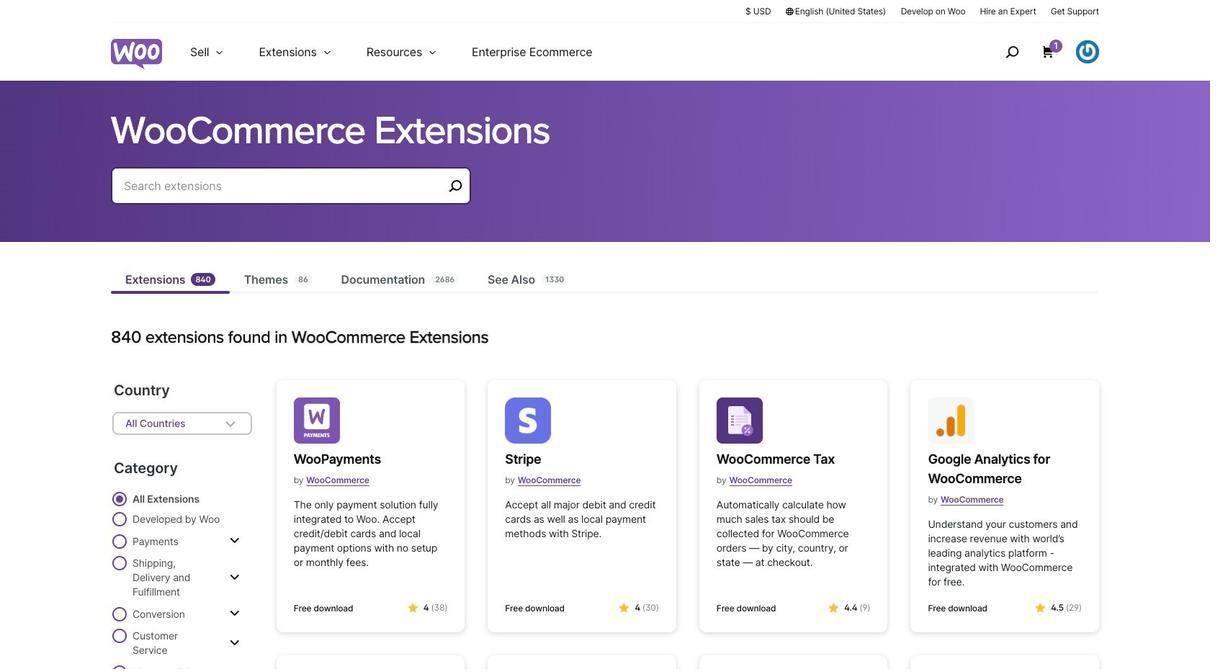 Task type: describe. For each thing, give the bounding box(es) containing it.
4 show subcategories image from the top
[[230, 637, 240, 649]]

open account menu image
[[1076, 40, 1099, 63]]

search image
[[1001, 40, 1024, 63]]

Search extensions search field
[[124, 176, 444, 196]]

Filter countries field
[[112, 412, 252, 435]]



Task type: locate. For each thing, give the bounding box(es) containing it.
show subcategories image
[[230, 535, 240, 547], [230, 572, 240, 583], [230, 608, 240, 620], [230, 637, 240, 649]]

1 show subcategories image from the top
[[230, 535, 240, 547]]

service navigation menu element
[[975, 28, 1099, 75]]

2 show subcategories image from the top
[[230, 572, 240, 583]]

3 show subcategories image from the top
[[230, 608, 240, 620]]

None search field
[[111, 167, 471, 222]]

angle down image
[[222, 415, 239, 432]]



Task type: vqa. For each thing, say whether or not it's contained in the screenshot.
Search Icon
yes



